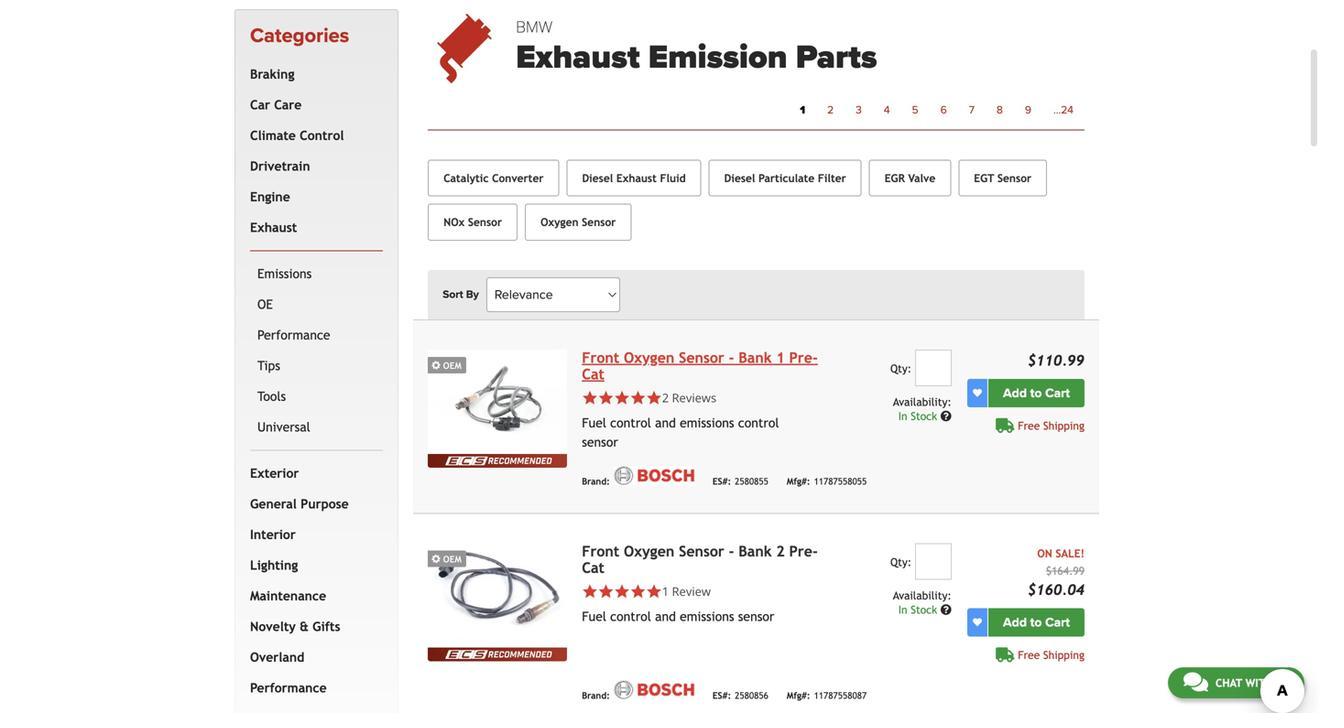Task type: describe. For each thing, give the bounding box(es) containing it.
overland
[[250, 650, 304, 665]]

ecs tuning recommends this product. image for front oxygen sensor - bank 2 pre- cat
[[428, 648, 567, 662]]

exhaust inside exhaust link
[[250, 220, 297, 235]]

2 shipping from the top
[[1043, 649, 1085, 662]]

fluid
[[660, 172, 686, 185]]

add to cart button for 1st add to wish list image
[[988, 379, 1085, 407]]

2580855
[[735, 476, 768, 487]]

- for 1
[[729, 349, 734, 366]]

front for front oxygen sensor - bank 2 pre- cat
[[582, 543, 619, 560]]

add to cart button for 2nd add to wish list image
[[988, 608, 1085, 637]]

es#2580856 - 11787558087 - front oxygen sensor - bank 2 pre-cat - fuel control and emissions sensor - bosch - bmw image
[[428, 543, 567, 648]]

oe
[[257, 297, 273, 312]]

on sale! $164.99 $160.04
[[1028, 547, 1085, 598]]

1 add to wish list image from the top
[[973, 389, 982, 398]]

stock for front oxygen sensor - bank 2 pre- cat
[[911, 603, 937, 616]]

mfg#: for front oxygen sensor - bank 2 pre- cat
[[787, 691, 810, 701]]

mfg#: for front oxygen sensor - bank 1 pre- cat
[[787, 476, 810, 487]]

2 free from the top
[[1018, 649, 1040, 662]]

and for front oxygen sensor - bank 1 pre- cat
[[655, 416, 676, 430]]

sensor for nox sensor
[[468, 216, 502, 229]]

exhaust for fluid
[[616, 172, 657, 185]]

1 free from the top
[[1018, 419, 1040, 432]]

front oxygen sensor - bank 1 pre- cat
[[582, 349, 818, 383]]

chat with us link
[[1168, 668, 1304, 699]]

5 link
[[901, 99, 929, 122]]

oxygen sensor
[[541, 216, 616, 229]]

mfg#: 11787558087
[[787, 691, 867, 701]]

2 for 2
[[827, 104, 834, 117]]

control for front oxygen sensor - bank 2 pre- cat
[[610, 609, 651, 624]]

us
[[1276, 677, 1289, 690]]

fuel for front oxygen sensor - bank 2 pre- cat
[[582, 609, 606, 624]]

8
[[997, 104, 1003, 117]]

add for 1st add to wish list image
[[1003, 385, 1027, 401]]

converter
[[492, 172, 544, 185]]

car care link
[[246, 90, 379, 120]]

interior
[[250, 527, 296, 542]]

braking
[[250, 67, 294, 81]]

drivetrain link
[[246, 151, 379, 182]]

categories
[[250, 24, 349, 48]]

1 shipping from the top
[[1043, 419, 1085, 432]]

7
[[969, 104, 975, 117]]

bmw exhaust emission parts
[[516, 17, 877, 77]]

availability: for front oxygen sensor - bank 1 pre- cat
[[893, 396, 952, 408]]

fuel control and emissions sensor
[[582, 609, 774, 624]]

brand: for front oxygen sensor - bank 2 pre- cat
[[582, 691, 610, 701]]

brand: for front oxygen sensor - bank 1 pre- cat
[[582, 476, 610, 487]]

exterior
[[250, 466, 299, 481]]

novelty & gifts link
[[246, 612, 379, 642]]

1 for 1 review
[[662, 583, 669, 600]]

egt sensor
[[974, 172, 1032, 185]]

front oxygen sensor - bank 2 pre- cat link
[[582, 543, 818, 576]]

climate control
[[250, 128, 344, 143]]

nox sensor
[[444, 216, 502, 229]]

exhaust subcategories element
[[250, 250, 383, 451]]

es#: for 2
[[713, 691, 731, 701]]

purpose
[[301, 497, 349, 511]]

question circle image for $110.99
[[941, 411, 952, 422]]

universal
[[257, 420, 310, 434]]

control
[[300, 128, 344, 143]]

lighting link
[[246, 550, 379, 581]]

4
[[884, 104, 890, 117]]

oxygen for front oxygen sensor - bank 2 pre- cat
[[624, 543, 674, 560]]

2 inside front oxygen sensor - bank 2 pre- cat
[[776, 543, 785, 560]]

review
[[672, 583, 711, 600]]

2 add to wish list image from the top
[[973, 618, 982, 627]]

bank for 1
[[739, 349, 772, 366]]

by
[[466, 288, 479, 301]]

…24 link
[[1042, 99, 1085, 122]]

1 link
[[789, 99, 816, 122]]

es#2580855 - 11787558055 - front oxygen sensor - bank 1 pre-cat - fuel control and emissions control sensor - bosch - bmw image
[[428, 350, 567, 454]]

exhaust for emission
[[516, 37, 640, 77]]

sensor inside fuel control and emissions control sensor
[[582, 435, 618, 450]]

maintenance
[[250, 589, 326, 603]]

diesel particulate filter
[[724, 172, 846, 185]]

catalytic converter link
[[428, 160, 559, 197]]

engine link
[[246, 182, 379, 212]]

control up 2580855
[[738, 416, 779, 430]]

car
[[250, 97, 270, 112]]

sensor for egt sensor
[[997, 172, 1032, 185]]

chat
[[1215, 677, 1242, 690]]

sensor inside front oxygen sensor - bank 2 pre- cat
[[679, 543, 724, 560]]

add to cart for 2nd add to wish list image
[[1003, 615, 1070, 630]]

car care
[[250, 97, 302, 112]]

paginated product list navigation navigation
[[516, 99, 1085, 122]]

2 2 reviews link from the left
[[662, 390, 716, 406]]

reviews
[[672, 390, 716, 406]]

emissions for 2
[[680, 609, 734, 624]]

tips
[[257, 358, 280, 373]]

catalytic
[[444, 172, 489, 185]]

with
[[1245, 677, 1272, 690]]

bosch - corporate logo image for front oxygen sensor - bank 1 pre- cat
[[614, 467, 694, 485]]

$110.99
[[1028, 352, 1085, 369]]

chat with us
[[1215, 677, 1289, 690]]

universal link
[[254, 412, 379, 443]]

11787558055
[[814, 476, 867, 487]]

2 1 review link from the left
[[662, 583, 711, 600]]

1 2 reviews link from the left
[[582, 390, 819, 406]]

fuel control and emissions control sensor
[[582, 416, 779, 450]]

2 free shipping from the top
[[1018, 649, 1085, 662]]

3 link
[[845, 99, 873, 122]]

3
[[856, 104, 862, 117]]

in stock for front oxygen sensor - bank 1 pre- cat
[[898, 410, 941, 423]]

$164.99
[[1046, 565, 1085, 577]]

maintenance link
[[246, 581, 379, 612]]

2580856
[[735, 691, 768, 701]]

diesel particulate filter link
[[709, 160, 862, 197]]



Task type: locate. For each thing, give the bounding box(es) containing it.
oe link
[[254, 289, 379, 320]]

2 ecs tuning recommends this product. image from the top
[[428, 648, 567, 662]]

- inside front oxygen sensor - bank 1 pre- cat
[[729, 349, 734, 366]]

1 vertical spatial ecs tuning recommends this product. image
[[428, 648, 567, 662]]

cat inside front oxygen sensor - bank 2 pre- cat
[[582, 559, 604, 576]]

0 vertical spatial performance
[[257, 328, 330, 342]]

cart down $110.99
[[1045, 385, 1070, 401]]

2 emissions from the top
[[680, 609, 734, 624]]

0 vertical spatial oxygen
[[541, 216, 579, 229]]

0 vertical spatial stock
[[911, 410, 937, 423]]

1 vertical spatial fuel
[[582, 609, 606, 624]]

1 vertical spatial question circle image
[[941, 604, 952, 615]]

2 pre- from the top
[[789, 543, 818, 560]]

climate
[[250, 128, 296, 143]]

2 add from the top
[[1003, 615, 1027, 630]]

egr valve
[[885, 172, 936, 185]]

1 inside front oxygen sensor - bank 1 pre- cat
[[776, 349, 785, 366]]

1 vertical spatial to
[[1030, 615, 1042, 630]]

1 vertical spatial in
[[898, 603, 907, 616]]

oxygen up 1 review
[[624, 543, 674, 560]]

1 vertical spatial es#:
[[713, 691, 731, 701]]

nox sensor link
[[428, 204, 518, 241]]

oxygen inside front oxygen sensor - bank 1 pre- cat
[[624, 349, 674, 366]]

0 horizontal spatial sensor
[[582, 435, 618, 450]]

1 availability: from the top
[[893, 396, 952, 408]]

2 cart from the top
[[1045, 615, 1070, 630]]

parts
[[796, 37, 877, 77]]

1 horizontal spatial diesel
[[724, 172, 755, 185]]

9
[[1025, 104, 1031, 117]]

sensor inside front oxygen sensor - bank 1 pre- cat
[[679, 349, 724, 366]]

question circle image for on sale!
[[941, 604, 952, 615]]

catalytic converter
[[444, 172, 544, 185]]

0 vertical spatial emissions
[[680, 416, 734, 430]]

care
[[274, 97, 302, 112]]

in stock
[[898, 410, 941, 423], [898, 603, 941, 616]]

es#: for 1
[[713, 476, 731, 487]]

sensor right the egt
[[997, 172, 1032, 185]]

shipping down $110.99
[[1043, 419, 1085, 432]]

1 es#: from the top
[[713, 476, 731, 487]]

emissions link
[[254, 259, 379, 289]]

question circle image
[[941, 411, 952, 422], [941, 604, 952, 615]]

0 vertical spatial cart
[[1045, 385, 1070, 401]]

exhaust
[[516, 37, 640, 77], [616, 172, 657, 185], [250, 220, 297, 235]]

- down es#: 2580855
[[729, 543, 734, 560]]

qty: for front oxygen sensor - bank 2 pre- cat
[[890, 556, 912, 569]]

in stock for front oxygen sensor - bank 2 pre- cat
[[898, 603, 941, 616]]

stock for front oxygen sensor - bank 1 pre- cat
[[911, 410, 937, 423]]

2 add to cart from the top
[[1003, 615, 1070, 630]]

performance
[[257, 328, 330, 342], [250, 681, 327, 696]]

in
[[898, 410, 907, 423], [898, 603, 907, 616]]

1 and from the top
[[655, 416, 676, 430]]

1 add from the top
[[1003, 385, 1027, 401]]

control for front oxygen sensor - bank 1 pre- cat
[[610, 416, 651, 430]]

front oxygen sensor - bank 2 pre- cat
[[582, 543, 818, 576]]

free down $110.99
[[1018, 419, 1040, 432]]

0 vertical spatial to
[[1030, 385, 1042, 401]]

1 vertical spatial -
[[729, 543, 734, 560]]

1 vertical spatial free shipping
[[1018, 649, 1085, 662]]

0 vertical spatial in
[[898, 410, 907, 423]]

sensor inside 'link'
[[582, 216, 616, 229]]

0 vertical spatial question circle image
[[941, 411, 952, 422]]

diesel for diesel particulate filter
[[724, 172, 755, 185]]

2 horizontal spatial 1
[[800, 104, 805, 117]]

fuel inside fuel control and emissions control sensor
[[582, 416, 606, 430]]

to for 1st add to wish list image
[[1030, 385, 1042, 401]]

$160.04
[[1028, 581, 1085, 598]]

0 vertical spatial qty:
[[890, 362, 912, 375]]

1 stock from the top
[[911, 410, 937, 423]]

2 to from the top
[[1030, 615, 1042, 630]]

1 vertical spatial cat
[[582, 559, 604, 576]]

1 - from the top
[[729, 349, 734, 366]]

front inside front oxygen sensor - bank 2 pre- cat
[[582, 543, 619, 560]]

mfg#: left "11787558087"
[[787, 691, 810, 701]]

0 vertical spatial sensor
[[582, 435, 618, 450]]

ecs tuning recommends this product. image
[[428, 454, 567, 468], [428, 648, 567, 662]]

pre- for front oxygen sensor - bank 2 pre- cat
[[789, 543, 818, 560]]

performance link
[[254, 320, 379, 351], [246, 673, 379, 704]]

1 horizontal spatial 1
[[776, 349, 785, 366]]

add to cart button down $110.99
[[988, 379, 1085, 407]]

comments image
[[1183, 671, 1208, 693]]

1 vertical spatial mfg#:
[[787, 691, 810, 701]]

control down front oxygen sensor - bank 2 pre- cat
[[610, 609, 651, 624]]

to down $160.04 in the bottom of the page
[[1030, 615, 1042, 630]]

emissions down review
[[680, 609, 734, 624]]

on
[[1037, 547, 1052, 560]]

general purpose
[[250, 497, 349, 511]]

1 horizontal spatial sensor
[[738, 609, 774, 624]]

1 review link down front oxygen sensor - bank 2 pre- cat
[[582, 583, 819, 600]]

2 bosch - corporate logo image from the top
[[614, 681, 694, 699]]

1 vertical spatial free
[[1018, 649, 1040, 662]]

tools link
[[254, 381, 379, 412]]

0 vertical spatial shipping
[[1043, 419, 1085, 432]]

1 vertical spatial emissions
[[680, 609, 734, 624]]

0 vertical spatial front
[[582, 349, 619, 366]]

in for front oxygen sensor - bank 2 pre- cat
[[898, 603, 907, 616]]

7 link
[[958, 99, 986, 122]]

pre- inside front oxygen sensor - bank 1 pre- cat
[[789, 349, 818, 366]]

0 vertical spatial exhaust
[[516, 37, 640, 77]]

9 link
[[1014, 99, 1042, 122]]

1 vertical spatial exhaust
[[616, 172, 657, 185]]

0 vertical spatial and
[[655, 416, 676, 430]]

2 vertical spatial 1
[[662, 583, 669, 600]]

1 vertical spatial performance link
[[246, 673, 379, 704]]

1 cart from the top
[[1045, 385, 1070, 401]]

novelty & gifts
[[250, 620, 340, 634]]

0 vertical spatial free
[[1018, 419, 1040, 432]]

2 inside paginated product list navigation navigation
[[827, 104, 834, 117]]

add to cart down $160.04 in the bottom of the page
[[1003, 615, 1070, 630]]

add to cart button
[[988, 379, 1085, 407], [988, 608, 1085, 637]]

8 link
[[986, 99, 1014, 122]]

0 vertical spatial add to cart
[[1003, 385, 1070, 401]]

cart down $160.04 in the bottom of the page
[[1045, 615, 1070, 630]]

sensor right nox at the left of the page
[[468, 216, 502, 229]]

sensor for oxygen sensor
[[582, 216, 616, 229]]

star image
[[598, 390, 614, 406], [630, 390, 646, 406], [646, 390, 662, 406], [582, 584, 598, 600], [614, 584, 630, 600], [630, 584, 646, 600]]

6
[[940, 104, 947, 117]]

1 pre- from the top
[[789, 349, 818, 366]]

1 bank from the top
[[739, 349, 772, 366]]

egt sensor link
[[958, 160, 1047, 197]]

1 vertical spatial add to cart
[[1003, 615, 1070, 630]]

es#:
[[713, 476, 731, 487], [713, 691, 731, 701]]

0 vertical spatial -
[[729, 349, 734, 366]]

0 vertical spatial pre-
[[789, 349, 818, 366]]

front
[[582, 349, 619, 366], [582, 543, 619, 560]]

1 review
[[662, 583, 711, 600]]

emissions
[[680, 416, 734, 430], [680, 609, 734, 624]]

diesel up oxygen sensor at top left
[[582, 172, 613, 185]]

1 vertical spatial pre-
[[789, 543, 818, 560]]

1 review link up fuel control and emissions sensor
[[662, 583, 711, 600]]

0 vertical spatial cat
[[582, 366, 604, 383]]

2 in from the top
[[898, 603, 907, 616]]

performance link down "overland" on the left bottom of the page
[[246, 673, 379, 704]]

exhaust left the fluid
[[616, 172, 657, 185]]

0 vertical spatial add to wish list image
[[973, 389, 982, 398]]

bosch - corporate logo image down fuel control and emissions sensor
[[614, 681, 694, 699]]

pre- inside front oxygen sensor - bank 2 pre- cat
[[789, 543, 818, 560]]

exhaust inside diesel exhaust fluid link
[[616, 172, 657, 185]]

6 link
[[929, 99, 958, 122]]

performance down "overland" on the left bottom of the page
[[250, 681, 327, 696]]

and inside fuel control and emissions control sensor
[[655, 416, 676, 430]]

oxygen sensor link
[[525, 204, 631, 241]]

0 vertical spatial ecs tuning recommends this product. image
[[428, 454, 567, 468]]

1 vertical spatial add
[[1003, 615, 1027, 630]]

es#: left 2580855
[[713, 476, 731, 487]]

2 qty: from the top
[[890, 556, 912, 569]]

2 add to cart button from the top
[[988, 608, 1085, 637]]

0 horizontal spatial 1
[[662, 583, 669, 600]]

1 mfg#: from the top
[[787, 476, 810, 487]]

engine
[[250, 189, 290, 204]]

…24
[[1053, 104, 1074, 117]]

free shipping down $110.99
[[1018, 419, 1085, 432]]

2 brand: from the top
[[582, 691, 610, 701]]

- up fuel control and emissions control sensor
[[729, 349, 734, 366]]

particulate
[[759, 172, 815, 185]]

category navigation element
[[235, 9, 399, 714]]

oxygen
[[541, 216, 579, 229], [624, 349, 674, 366], [624, 543, 674, 560]]

1 to from the top
[[1030, 385, 1042, 401]]

0 vertical spatial in stock
[[898, 410, 941, 423]]

free down $160.04 in the bottom of the page
[[1018, 649, 1040, 662]]

oxygen inside front oxygen sensor - bank 2 pre- cat
[[624, 543, 674, 560]]

front inside front oxygen sensor - bank 1 pre- cat
[[582, 349, 619, 366]]

2 and from the top
[[655, 609, 676, 624]]

2 diesel from the left
[[724, 172, 755, 185]]

0 vertical spatial performance link
[[254, 320, 379, 351]]

2 mfg#: from the top
[[787, 691, 810, 701]]

1 vertical spatial sensor
[[738, 609, 774, 624]]

diesel exhaust fluid
[[582, 172, 686, 185]]

add to cart for 1st add to wish list image
[[1003, 385, 1070, 401]]

1 inside paginated product list navigation navigation
[[800, 104, 805, 117]]

1 vertical spatial bank
[[739, 543, 772, 560]]

sale!
[[1056, 547, 1085, 560]]

0 horizontal spatial 2
[[662, 390, 669, 406]]

sensor up review
[[679, 543, 724, 560]]

0 vertical spatial bosch - corporate logo image
[[614, 467, 694, 485]]

bosch - corporate logo image
[[614, 467, 694, 485], [614, 681, 694, 699]]

1 front from the top
[[582, 349, 619, 366]]

2 in stock from the top
[[898, 603, 941, 616]]

1
[[800, 104, 805, 117], [776, 349, 785, 366], [662, 583, 669, 600]]

performance link up tips
[[254, 320, 379, 351]]

2 question circle image from the top
[[941, 604, 952, 615]]

oxygen for front oxygen sensor - bank 1 pre- cat
[[624, 349, 674, 366]]

2 horizontal spatial 2
[[827, 104, 834, 117]]

1 in from the top
[[898, 410, 907, 423]]

overland link
[[246, 642, 379, 673]]

brand:
[[582, 476, 610, 487], [582, 691, 610, 701]]

0 horizontal spatial diesel
[[582, 172, 613, 185]]

general
[[250, 497, 297, 511]]

2 availability: from the top
[[893, 589, 952, 602]]

to down $110.99
[[1030, 385, 1042, 401]]

1 vertical spatial in stock
[[898, 603, 941, 616]]

control down front oxygen sensor - bank 1 pre- cat
[[610, 416, 651, 430]]

fuel for front oxygen sensor - bank 1 pre- cat
[[582, 416, 606, 430]]

1 question circle image from the top
[[941, 411, 952, 422]]

cat for front oxygen sensor - bank 1 pre- cat
[[582, 366, 604, 383]]

2 vertical spatial exhaust
[[250, 220, 297, 235]]

2 vertical spatial 2
[[776, 543, 785, 560]]

cat for front oxygen sensor - bank 2 pre- cat
[[582, 559, 604, 576]]

shipping down $160.04 in the bottom of the page
[[1043, 649, 1085, 662]]

&
[[300, 620, 309, 634]]

1 vertical spatial 2
[[662, 390, 669, 406]]

exhaust down bmw in the left of the page
[[516, 37, 640, 77]]

emission
[[648, 37, 787, 77]]

free shipping down $160.04 in the bottom of the page
[[1018, 649, 1085, 662]]

emissions inside fuel control and emissions control sensor
[[680, 416, 734, 430]]

1 for 1
[[800, 104, 805, 117]]

oxygen inside 'link'
[[541, 216, 579, 229]]

5
[[912, 104, 918, 117]]

and for front oxygen sensor - bank 2 pre- cat
[[655, 609, 676, 624]]

0 vertical spatial 1
[[800, 104, 805, 117]]

emissions for 1
[[680, 416, 734, 430]]

0 vertical spatial availability:
[[893, 396, 952, 408]]

2 es#: from the top
[[713, 691, 731, 701]]

1 qty: from the top
[[890, 362, 912, 375]]

2 front from the top
[[582, 543, 619, 560]]

cart for 1st add to wish list image
[[1045, 385, 1070, 401]]

es#: 2580855
[[713, 476, 768, 487]]

performance down oe link
[[257, 328, 330, 342]]

bank inside front oxygen sensor - bank 1 pre- cat
[[739, 349, 772, 366]]

1 vertical spatial performance
[[250, 681, 327, 696]]

fuel
[[582, 416, 606, 430], [582, 609, 606, 624]]

front oxygen sensor - bank 1 pre- cat link
[[582, 349, 818, 383]]

1 vertical spatial front
[[582, 543, 619, 560]]

2 cat from the top
[[582, 559, 604, 576]]

1 free shipping from the top
[[1018, 419, 1085, 432]]

1 vertical spatial and
[[655, 609, 676, 624]]

performance inside exhaust subcategories element
[[257, 328, 330, 342]]

0 vertical spatial es#:
[[713, 476, 731, 487]]

oxygen down converter
[[541, 216, 579, 229]]

0 vertical spatial mfg#:
[[787, 476, 810, 487]]

1 vertical spatial bosch - corporate logo image
[[614, 681, 694, 699]]

emissions down reviews
[[680, 416, 734, 430]]

None number field
[[915, 350, 952, 386], [915, 543, 952, 580], [915, 350, 952, 386], [915, 543, 952, 580]]

0 vertical spatial brand:
[[582, 476, 610, 487]]

0 vertical spatial fuel
[[582, 416, 606, 430]]

2 for 2 reviews
[[662, 390, 669, 406]]

braking link
[[246, 59, 379, 90]]

1 vertical spatial shipping
[[1043, 649, 1085, 662]]

2 - from the top
[[729, 543, 734, 560]]

add for 2nd add to wish list image
[[1003, 615, 1027, 630]]

exhaust down engine
[[250, 220, 297, 235]]

general purpose link
[[246, 489, 379, 520]]

tools
[[257, 389, 286, 404]]

1 vertical spatial availability:
[[893, 589, 952, 602]]

1 fuel from the top
[[582, 416, 606, 430]]

climate control link
[[246, 120, 379, 151]]

1 vertical spatial cart
[[1045, 615, 1070, 630]]

1 in stock from the top
[[898, 410, 941, 423]]

2 reviews
[[662, 390, 716, 406]]

es#: left the 2580856
[[713, 691, 731, 701]]

bank inside front oxygen sensor - bank 2 pre- cat
[[739, 543, 772, 560]]

0 vertical spatial add to cart button
[[988, 379, 1085, 407]]

1 emissions from the top
[[680, 416, 734, 430]]

2 vertical spatial oxygen
[[624, 543, 674, 560]]

0 vertical spatial bank
[[739, 349, 772, 366]]

11787558087
[[814, 691, 867, 701]]

bosch - corporate logo image down fuel control and emissions control sensor
[[614, 467, 694, 485]]

to for 2nd add to wish list image
[[1030, 615, 1042, 630]]

and down 2 reviews
[[655, 416, 676, 430]]

bosch - corporate logo image for front oxygen sensor - bank 2 pre- cat
[[614, 681, 694, 699]]

sort by
[[443, 288, 479, 301]]

tips link
[[254, 351, 379, 381]]

1 vertical spatial stock
[[911, 603, 937, 616]]

1 add to cart button from the top
[[988, 379, 1085, 407]]

4 link
[[873, 99, 901, 122]]

diesel
[[582, 172, 613, 185], [724, 172, 755, 185]]

1 cat from the top
[[582, 366, 604, 383]]

2 stock from the top
[[911, 603, 937, 616]]

add to wish list image
[[973, 389, 982, 398], [973, 618, 982, 627]]

valve
[[908, 172, 936, 185]]

egr valve link
[[869, 160, 951, 197]]

0 vertical spatial add
[[1003, 385, 1027, 401]]

1 vertical spatial oxygen
[[624, 349, 674, 366]]

mfg#: left "11787558055"
[[787, 476, 810, 487]]

1 add to cart from the top
[[1003, 385, 1070, 401]]

0 vertical spatial 2
[[827, 104, 834, 117]]

0 vertical spatial free shipping
[[1018, 419, 1085, 432]]

filter
[[818, 172, 846, 185]]

oxygen up 2 reviews
[[624, 349, 674, 366]]

exhaust inside bmw exhaust emission parts
[[516, 37, 640, 77]]

sort
[[443, 288, 463, 301]]

sensor down diesel exhaust fluid link
[[582, 216, 616, 229]]

pre- for front oxygen sensor - bank 1 pre- cat
[[789, 349, 818, 366]]

novelty
[[250, 620, 296, 634]]

pre-
[[789, 349, 818, 366], [789, 543, 818, 560]]

2 link
[[816, 99, 845, 122]]

free shipping
[[1018, 419, 1085, 432], [1018, 649, 1085, 662]]

cat inside front oxygen sensor - bank 1 pre- cat
[[582, 366, 604, 383]]

bank for 2
[[739, 543, 772, 560]]

1 vertical spatial add to cart button
[[988, 608, 1085, 637]]

1 vertical spatial qty:
[[890, 556, 912, 569]]

- inside front oxygen sensor - bank 2 pre- cat
[[729, 543, 734, 560]]

availability: for front oxygen sensor - bank 2 pre- cat
[[893, 589, 952, 602]]

1 horizontal spatial 2
[[776, 543, 785, 560]]

es#: 2580856
[[713, 691, 768, 701]]

1 1 review link from the left
[[582, 583, 819, 600]]

star image
[[582, 390, 598, 406], [614, 390, 630, 406], [598, 584, 614, 600], [646, 584, 662, 600]]

ecs tuning recommends this product. image for front oxygen sensor - bank 1 pre- cat
[[428, 454, 567, 468]]

1 ecs tuning recommends this product. image from the top
[[428, 454, 567, 468]]

add to cart button down $160.04 in the bottom of the page
[[988, 608, 1085, 637]]

1 vertical spatial add to wish list image
[[973, 618, 982, 627]]

2 bank from the top
[[739, 543, 772, 560]]

gifts
[[313, 620, 340, 634]]

egr
[[885, 172, 905, 185]]

1 vertical spatial brand:
[[582, 691, 610, 701]]

sensor up reviews
[[679, 349, 724, 366]]

sensor
[[997, 172, 1032, 185], [468, 216, 502, 229], [582, 216, 616, 229], [679, 349, 724, 366], [679, 543, 724, 560]]

1 diesel from the left
[[582, 172, 613, 185]]

sensor
[[582, 435, 618, 450], [738, 609, 774, 624]]

qty: for front oxygen sensor - bank 1 pre- cat
[[890, 362, 912, 375]]

add to cart
[[1003, 385, 1070, 401], [1003, 615, 1070, 630]]

to
[[1030, 385, 1042, 401], [1030, 615, 1042, 630]]

diesel for diesel exhaust fluid
[[582, 172, 613, 185]]

- for 2
[[729, 543, 734, 560]]

and down 1 review
[[655, 609, 676, 624]]

diesel left particulate
[[724, 172, 755, 185]]

1 brand: from the top
[[582, 476, 610, 487]]

add to cart down $110.99
[[1003, 385, 1070, 401]]

1 bosch - corporate logo image from the top
[[614, 467, 694, 485]]

1 vertical spatial 1
[[776, 349, 785, 366]]

cart for 2nd add to wish list image
[[1045, 615, 1070, 630]]

in for front oxygen sensor - bank 1 pre- cat
[[898, 410, 907, 423]]

cart
[[1045, 385, 1070, 401], [1045, 615, 1070, 630]]

front for front oxygen sensor - bank 1 pre- cat
[[582, 349, 619, 366]]

2 fuel from the top
[[582, 609, 606, 624]]

emissions
[[257, 266, 312, 281]]



Task type: vqa. For each thing, say whether or not it's contained in the screenshot.
1st Cart
yes



